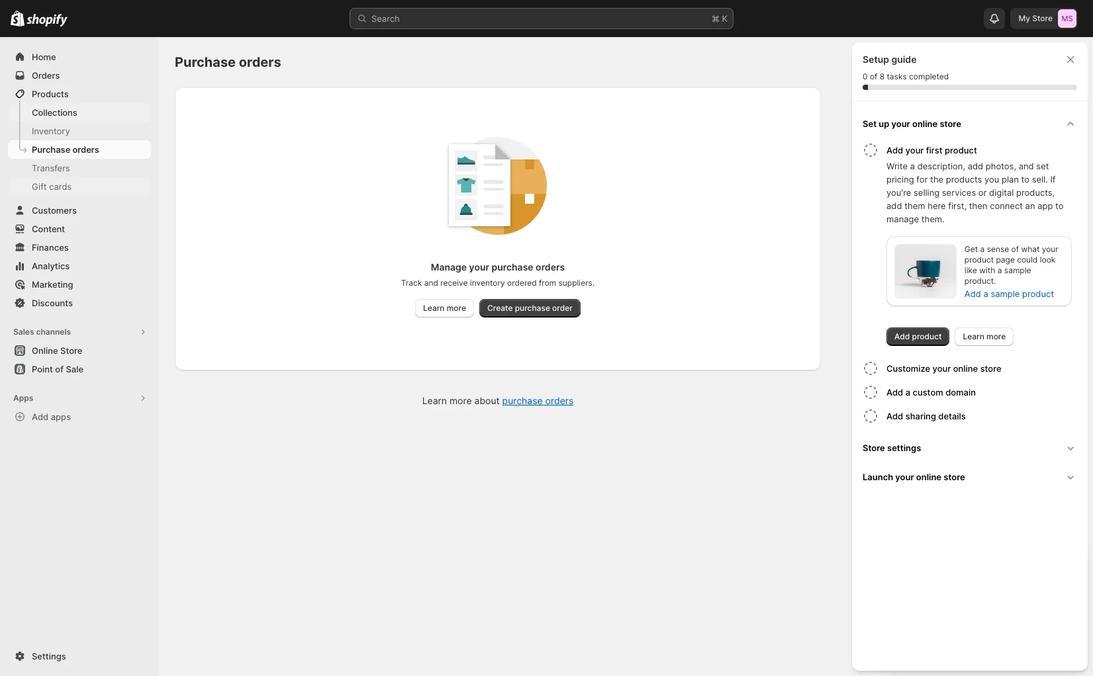 Task type: describe. For each thing, give the bounding box(es) containing it.
point of sale link
[[8, 360, 151, 379]]

tasks
[[887, 72, 907, 81]]

app
[[1038, 201, 1053, 211]]

add your first product element
[[860, 160, 1083, 346]]

product up customize your online store
[[912, 332, 942, 342]]

home
[[32, 52, 56, 62]]

apps button
[[8, 389, 151, 408]]

1 horizontal spatial add
[[968, 161, 983, 172]]

set
[[1037, 161, 1049, 172]]

1 horizontal spatial learn more link
[[955, 328, 1014, 346]]

8
[[880, 72, 885, 81]]

add product link
[[887, 328, 950, 346]]

plan
[[1002, 174, 1019, 185]]

your for customize
[[933, 364, 951, 374]]

1 vertical spatial sample
[[991, 289, 1020, 299]]

add for sharing
[[887, 411, 903, 422]]

store for my store
[[1032, 13, 1053, 23]]

store settings button
[[858, 434, 1083, 463]]

analytics link
[[8, 257, 151, 275]]

product down look
[[1022, 289, 1054, 299]]

cards
[[49, 181, 72, 192]]

create
[[487, 303, 513, 313]]

look
[[1040, 255, 1056, 265]]

inventory link
[[8, 122, 151, 140]]

1 vertical spatial purchase
[[515, 303, 550, 313]]

0 vertical spatial online
[[912, 119, 938, 129]]

0 horizontal spatial purchase
[[32, 144, 70, 155]]

sales
[[13, 327, 34, 337]]

write
[[887, 161, 908, 172]]

inventory
[[32, 126, 70, 136]]

collections
[[32, 107, 77, 118]]

your for manage
[[469, 262, 489, 273]]

mark add a custom domain as done image
[[863, 385, 879, 401]]

more for left learn more link
[[447, 303, 466, 313]]

your inside get a sense of what your product page could look like with a sample product. add a sample product
[[1042, 244, 1059, 254]]

create purchase order link
[[479, 299, 581, 318]]

collections link
[[8, 103, 151, 122]]

of for sale
[[55, 364, 64, 375]]

set up your online store
[[863, 119, 961, 129]]

home link
[[8, 48, 151, 66]]

products link
[[8, 85, 151, 103]]

discounts
[[32, 298, 73, 309]]

purchase orders inside purchase orders link
[[32, 144, 99, 155]]

store for online store
[[60, 346, 82, 356]]

them
[[905, 201, 925, 211]]

guide
[[892, 54, 917, 65]]

add a custom domain
[[887, 387, 976, 398]]

about
[[474, 395, 500, 407]]

you
[[985, 174, 999, 185]]

learn more about purchase orders
[[422, 395, 574, 407]]

purchase orders link
[[502, 395, 574, 407]]

add a sample product button
[[957, 285, 1062, 303]]

content link
[[8, 220, 151, 238]]

1 vertical spatial add
[[887, 201, 902, 211]]

add product
[[895, 332, 942, 342]]

your for launch
[[896, 472, 914, 483]]

get a sense of what your product page could look like with a sample product. add a sample product
[[965, 244, 1059, 299]]

could
[[1017, 255, 1038, 265]]

mark add sharing details as done image
[[863, 409, 879, 424]]

add sharing details
[[887, 411, 966, 422]]

gift
[[32, 181, 47, 192]]

channels
[[36, 327, 71, 337]]

or
[[979, 187, 987, 198]]

store settings
[[863, 443, 921, 454]]

a for write a description, add photos, and set pricing for the products you plan to sell. if you're selling services or digital products, add them here first, then connect an app to manage them.
[[910, 161, 915, 172]]

and for description,
[[1019, 161, 1034, 172]]

product down get
[[965, 255, 994, 265]]

what
[[1021, 244, 1040, 254]]

1 vertical spatial to
[[1056, 201, 1064, 211]]

products
[[32, 89, 69, 99]]

get
[[965, 244, 978, 254]]

from
[[539, 278, 556, 288]]

customers link
[[8, 201, 151, 220]]

for
[[917, 174, 928, 185]]

customize your online store
[[887, 364, 1002, 374]]

customers
[[32, 205, 77, 216]]

0
[[863, 72, 868, 81]]

customize your online store button
[[887, 357, 1083, 381]]

settings
[[887, 443, 921, 454]]

store inside setup guide dialog
[[863, 443, 885, 454]]

manage
[[887, 214, 919, 224]]

apps
[[51, 412, 71, 422]]

setup guide
[[863, 54, 917, 65]]

you're
[[887, 187, 911, 198]]

services
[[942, 187, 976, 198]]

0 horizontal spatial to
[[1021, 174, 1030, 185]]

set
[[863, 119, 877, 129]]

sell.
[[1032, 174, 1048, 185]]

store for launch your online store
[[944, 472, 965, 483]]

0 of 8 tasks completed
[[863, 72, 949, 81]]

an
[[1025, 201, 1035, 211]]

0 horizontal spatial learn more link
[[415, 299, 474, 318]]

transfers
[[32, 163, 70, 173]]

track
[[401, 278, 422, 288]]

0 vertical spatial sample
[[1004, 266, 1031, 275]]

first,
[[948, 201, 967, 211]]

transfers link
[[8, 159, 151, 177]]

purchase inside manage your purchase orders track and receive inventory ordered from suppliers.
[[492, 262, 533, 273]]

product inside button
[[945, 145, 977, 156]]

online
[[32, 346, 58, 356]]

setup
[[863, 54, 889, 65]]

digital
[[989, 187, 1014, 198]]

order
[[552, 303, 573, 313]]

with
[[979, 266, 995, 275]]

1 horizontal spatial shopify image
[[27, 14, 68, 27]]

if
[[1050, 174, 1056, 185]]

online store button
[[0, 342, 159, 360]]

add apps
[[32, 412, 71, 422]]

suppliers.
[[559, 278, 595, 288]]

customize
[[887, 364, 930, 374]]

setup guide dialog
[[852, 42, 1088, 671]]

add sharing details button
[[887, 405, 1083, 428]]

marketing
[[32, 279, 73, 290]]

of for 8
[[870, 72, 878, 81]]



Task type: vqa. For each thing, say whether or not it's contained in the screenshot.
your in get a sense of what your product page could look like with a sample product. add a sample product
yes



Task type: locate. For each thing, give the bounding box(es) containing it.
1 horizontal spatial purchase
[[175, 54, 236, 70]]

a down product.
[[984, 289, 988, 299]]

1 horizontal spatial of
[[870, 72, 878, 81]]

store for customize your online store
[[980, 364, 1002, 374]]

of up page
[[1012, 244, 1019, 254]]

learn more inside add your first product element
[[963, 332, 1006, 342]]

sales channels
[[13, 327, 71, 337]]

learn more link up customize your online store button
[[955, 328, 1014, 346]]

learn more link down receive
[[415, 299, 474, 318]]

add right mark add sharing details as done icon at the right bottom
[[887, 411, 903, 422]]

write a description, add photos, and set pricing for the products you plan to sell. if you're selling services or digital products, add them here first, then connect an app to manage them.
[[887, 161, 1064, 224]]

and
[[1019, 161, 1034, 172], [424, 278, 438, 288]]

your up add a custom domain
[[933, 364, 951, 374]]

learn for the rightmost learn more link
[[963, 332, 985, 342]]

online for customize your online store
[[953, 364, 978, 374]]

online store link
[[8, 342, 151, 360]]

0 vertical spatial learn more
[[423, 303, 466, 313]]

add apps button
[[8, 408, 151, 426]]

your right launch
[[896, 472, 914, 483]]

add inside get a sense of what your product page could look like with a sample product. add a sample product
[[965, 289, 981, 299]]

1 horizontal spatial and
[[1019, 161, 1034, 172]]

set up your online store button
[[858, 109, 1083, 138]]

product up description, at top
[[945, 145, 977, 156]]

add up customize
[[895, 332, 910, 342]]

store up sale
[[60, 346, 82, 356]]

add up products
[[968, 161, 983, 172]]

the
[[930, 174, 944, 185]]

of left 8
[[870, 72, 878, 81]]

0 vertical spatial store
[[940, 119, 961, 129]]

my store image
[[1058, 9, 1077, 28]]

1 vertical spatial store
[[60, 346, 82, 356]]

1 vertical spatial learn
[[963, 332, 985, 342]]

2 horizontal spatial store
[[1032, 13, 1053, 23]]

them.
[[922, 214, 945, 224]]

a inside write a description, add photos, and set pricing for the products you plan to sell. if you're selling services or digital products, add them here first, then connect an app to manage them.
[[910, 161, 915, 172]]

more up customize your online store button
[[987, 332, 1006, 342]]

launch your online store button
[[858, 463, 1083, 492]]

store up 'first'
[[940, 119, 961, 129]]

2 vertical spatial learn
[[422, 395, 447, 407]]

add for your
[[887, 145, 903, 156]]

and left set
[[1019, 161, 1034, 172]]

2 vertical spatial online
[[916, 472, 942, 483]]

sample down could
[[1004, 266, 1031, 275]]

purchase orders link
[[8, 140, 151, 159]]

settings
[[32, 652, 66, 662]]

inventory
[[470, 278, 505, 288]]

photos,
[[986, 161, 1016, 172]]

a down page
[[998, 266, 1002, 275]]

0 vertical spatial purchase
[[175, 54, 236, 70]]

0 horizontal spatial shopify image
[[11, 10, 25, 26]]

your
[[892, 119, 910, 129], [906, 145, 924, 156], [1042, 244, 1059, 254], [469, 262, 489, 273], [933, 364, 951, 374], [896, 472, 914, 483]]

add up write at the top of page
[[887, 145, 903, 156]]

1 vertical spatial learn more link
[[955, 328, 1014, 346]]

learn for left learn more link
[[423, 303, 445, 313]]

k
[[722, 13, 728, 24]]

more for the rightmost learn more link
[[987, 332, 1006, 342]]

and inside write a description, add photos, and set pricing for the products you plan to sell. if you're selling services or digital products, add them here first, then connect an app to manage them.
[[1019, 161, 1034, 172]]

0 vertical spatial to
[[1021, 174, 1030, 185]]

purchase orders
[[175, 54, 281, 70], [32, 144, 99, 155]]

of inside point of sale link
[[55, 364, 64, 375]]

add
[[968, 161, 983, 172], [887, 201, 902, 211]]

learn more up customize your online store button
[[963, 332, 1006, 342]]

to left sell.
[[1021, 174, 1030, 185]]

online down settings
[[916, 472, 942, 483]]

learn left about on the left bottom
[[422, 395, 447, 407]]

store up add a custom domain button
[[980, 364, 1002, 374]]

a inside button
[[906, 387, 911, 398]]

online up add your first product
[[912, 119, 938, 129]]

online for launch your online store
[[916, 472, 942, 483]]

add for apps
[[32, 412, 49, 422]]

0 vertical spatial purchase orders
[[175, 54, 281, 70]]

online up domain
[[953, 364, 978, 374]]

point
[[32, 364, 53, 375]]

1 vertical spatial store
[[980, 364, 1002, 374]]

a right write at the top of page
[[910, 161, 915, 172]]

0 vertical spatial more
[[447, 303, 466, 313]]

finances link
[[8, 238, 151, 257]]

sense
[[987, 244, 1009, 254]]

0 vertical spatial of
[[870, 72, 878, 81]]

to right app in the right top of the page
[[1056, 201, 1064, 211]]

custom
[[913, 387, 943, 398]]

settings link
[[8, 648, 151, 666]]

0 horizontal spatial store
[[60, 346, 82, 356]]

more inside add your first product element
[[987, 332, 1006, 342]]

completed
[[909, 72, 949, 81]]

sale
[[66, 364, 83, 375]]

finances
[[32, 242, 69, 253]]

page
[[996, 255, 1015, 265]]

0 horizontal spatial learn more
[[423, 303, 466, 313]]

product.
[[965, 276, 996, 286]]

discounts link
[[8, 294, 151, 313]]

point of sale button
[[0, 360, 159, 379]]

1 vertical spatial of
[[1012, 244, 1019, 254]]

here
[[928, 201, 946, 211]]

store right "my"
[[1032, 13, 1053, 23]]

add left apps
[[32, 412, 49, 422]]

your up "inventory"
[[469, 262, 489, 273]]

a left custom
[[906, 387, 911, 398]]

your left 'first'
[[906, 145, 924, 156]]

2 vertical spatial store
[[944, 472, 965, 483]]

sharing
[[906, 411, 936, 422]]

create purchase order
[[487, 303, 573, 313]]

0 vertical spatial add
[[968, 161, 983, 172]]

a right get
[[980, 244, 985, 254]]

content
[[32, 224, 65, 234]]

shopify image
[[11, 10, 25, 26], [27, 14, 68, 27]]

add right mark add a custom domain as done icon
[[887, 387, 903, 398]]

mark add your first product as done image
[[863, 142, 879, 158]]

your up look
[[1042, 244, 1059, 254]]

add down product.
[[965, 289, 981, 299]]

orders link
[[8, 66, 151, 85]]

1 vertical spatial purchase
[[32, 144, 70, 155]]

1 horizontal spatial store
[[863, 443, 885, 454]]

like
[[965, 266, 977, 275]]

purchase right about on the left bottom
[[502, 395, 543, 407]]

then
[[969, 201, 988, 211]]

my
[[1019, 13, 1030, 23]]

purchase up ordered
[[492, 262, 533, 273]]

description,
[[918, 161, 965, 172]]

store down store settings button on the bottom right of page
[[944, 472, 965, 483]]

up
[[879, 119, 890, 129]]

store
[[1032, 13, 1053, 23], [60, 346, 82, 356], [863, 443, 885, 454]]

first
[[926, 145, 943, 156]]

details
[[939, 411, 966, 422]]

mark customize your online store as done image
[[863, 361, 879, 377]]

ordered
[[507, 278, 537, 288]]

learn
[[423, 303, 445, 313], [963, 332, 985, 342], [422, 395, 447, 407]]

your inside manage your purchase orders track and receive inventory ordered from suppliers.
[[469, 262, 489, 273]]

learn more down receive
[[423, 303, 466, 313]]

1 horizontal spatial to
[[1056, 201, 1064, 211]]

2 vertical spatial store
[[863, 443, 885, 454]]

more
[[447, 303, 466, 313], [987, 332, 1006, 342], [450, 395, 472, 407]]

0 vertical spatial and
[[1019, 161, 1034, 172]]

store up launch
[[863, 443, 885, 454]]

1 vertical spatial online
[[953, 364, 978, 374]]

online
[[912, 119, 938, 129], [953, 364, 978, 374], [916, 472, 942, 483]]

0 vertical spatial purchase
[[492, 262, 533, 273]]

⌘ k
[[712, 13, 728, 24]]

0 horizontal spatial purchase orders
[[32, 144, 99, 155]]

0 vertical spatial learn more link
[[415, 299, 474, 318]]

and right track
[[424, 278, 438, 288]]

0 horizontal spatial add
[[887, 201, 902, 211]]

learn up customize your online store button
[[963, 332, 985, 342]]

add your first product
[[887, 145, 977, 156]]

more left about on the left bottom
[[450, 395, 472, 407]]

search
[[371, 13, 400, 24]]

0 horizontal spatial and
[[424, 278, 438, 288]]

add for product
[[895, 332, 910, 342]]

1 vertical spatial and
[[424, 278, 438, 288]]

add your first product button
[[887, 138, 1083, 160]]

learn more for the rightmost learn more link
[[963, 332, 1006, 342]]

launch your online store
[[863, 472, 965, 483]]

your for add
[[906, 145, 924, 156]]

0 horizontal spatial of
[[55, 364, 64, 375]]

and for purchase
[[424, 278, 438, 288]]

to
[[1021, 174, 1030, 185], [1056, 201, 1064, 211]]

0 vertical spatial store
[[1032, 13, 1053, 23]]

more down receive
[[447, 303, 466, 313]]

selling
[[914, 187, 940, 198]]

0 vertical spatial learn
[[423, 303, 445, 313]]

a for get a sense of what your product page could look like with a sample product. add a sample product
[[980, 244, 985, 254]]

2 horizontal spatial of
[[1012, 244, 1019, 254]]

add down you're
[[887, 201, 902, 211]]

2 vertical spatial purchase
[[502, 395, 543, 407]]

purchase down ordered
[[515, 303, 550, 313]]

1 vertical spatial purchase orders
[[32, 144, 99, 155]]

of left sale
[[55, 364, 64, 375]]

and inside manage your purchase orders track and receive inventory ordered from suppliers.
[[424, 278, 438, 288]]

add for a
[[887, 387, 903, 398]]

1 vertical spatial more
[[987, 332, 1006, 342]]

1 vertical spatial learn more
[[963, 332, 1006, 342]]

2 vertical spatial more
[[450, 395, 472, 407]]

learn inside add your first product element
[[963, 332, 985, 342]]

learn more for left learn more link
[[423, 303, 466, 313]]

a for add a custom domain
[[906, 387, 911, 398]]

your right up
[[892, 119, 910, 129]]

products
[[946, 174, 982, 185]]

online store
[[32, 346, 82, 356]]

orders inside manage your purchase orders track and receive inventory ordered from suppliers.
[[536, 262, 565, 273]]

of inside get a sense of what your product page could look like with a sample product. add a sample product
[[1012, 244, 1019, 254]]

orders
[[32, 70, 60, 81]]

sample down product.
[[991, 289, 1020, 299]]

1 horizontal spatial learn more
[[963, 332, 1006, 342]]

2 vertical spatial of
[[55, 364, 64, 375]]

connect
[[990, 201, 1023, 211]]

my store
[[1019, 13, 1053, 23]]

learn down receive
[[423, 303, 445, 313]]

point of sale
[[32, 364, 83, 375]]

1 horizontal spatial purchase orders
[[175, 54, 281, 70]]



